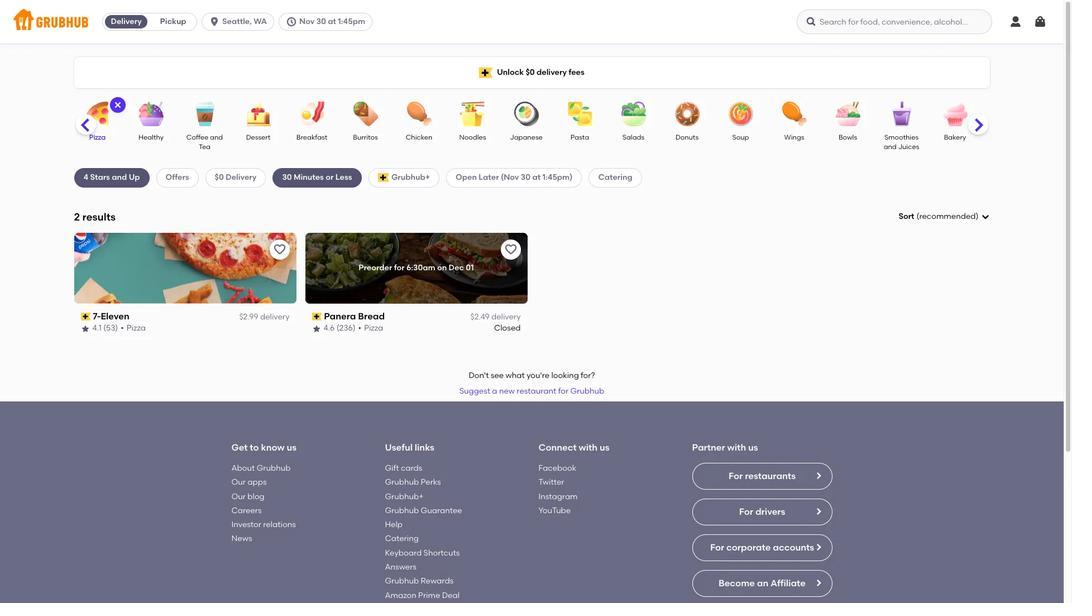 Task type: vqa. For each thing, say whether or not it's contained in the screenshot.
bottom Catering
yes



Task type: describe. For each thing, give the bounding box(es) containing it.
panera bread
[[324, 311, 385, 322]]

become an affiliate link
[[693, 570, 833, 597]]

0 vertical spatial $0
[[526, 68, 535, 77]]

twitter
[[539, 478, 565, 487]]

grubhub down the answers
[[385, 577, 419, 586]]

• pizza for 4.6 (236)
[[358, 324, 383, 333]]

rewards
[[421, 577, 454, 586]]

soup image
[[722, 102, 761, 126]]

dessert image
[[239, 102, 278, 126]]

unlock $0 delivery fees
[[497, 68, 585, 77]]

30 minutes or less
[[282, 173, 352, 182]]

see
[[491, 371, 504, 381]]

get to know us
[[232, 443, 297, 453]]

delivery button
[[103, 13, 150, 31]]

don't see what you're looking for?
[[469, 371, 595, 381]]

dec
[[449, 263, 464, 273]]

amazon
[[385, 591, 417, 600]]

healthy image
[[132, 102, 171, 126]]

prime
[[419, 591, 440, 600]]

dessert
[[246, 134, 271, 141]]

6:30am
[[407, 263, 436, 273]]

for restaurants link
[[693, 463, 833, 490]]

tea
[[199, 143, 211, 151]]

2
[[74, 210, 80, 223]]

useful links
[[385, 443, 435, 453]]

gift cards grubhub perks grubhub+ grubhub guarantee help catering keyboard shortcuts answers grubhub rewards amazon prime deal
[[385, 464, 462, 600]]

minutes
[[294, 173, 324, 182]]

wings
[[785, 134, 805, 141]]

up
[[129, 173, 140, 182]]

fees
[[569, 68, 585, 77]]

for drivers link
[[693, 499, 833, 526]]

noodles image
[[453, 102, 493, 126]]

$0 delivery
[[215, 173, 257, 182]]

7-eleven logo image
[[74, 233, 296, 304]]

• for (53)
[[121, 324, 124, 333]]

grubhub inside about grubhub our apps our blog careers investor relations news
[[257, 464, 291, 473]]

for?
[[581, 371, 595, 381]]

about grubhub our apps our blog careers investor relations news
[[232, 464, 296, 544]]

(
[[917, 212, 920, 221]]

pasta image
[[561, 102, 600, 126]]

connect
[[539, 443, 577, 453]]

grubhub down "grubhub+" link
[[385, 506, 419, 516]]

less
[[336, 173, 352, 182]]

deal
[[442, 591, 460, 600]]

save this restaurant button for panera bread
[[501, 240, 521, 260]]

pickup button
[[150, 13, 197, 31]]

grubhub+ inside 'gift cards grubhub perks grubhub+ grubhub guarantee help catering keyboard shortcuts answers grubhub rewards amazon prime deal'
[[385, 492, 424, 501]]

2 horizontal spatial 30
[[521, 173, 531, 182]]

donuts image
[[668, 102, 707, 126]]

recommended
[[920, 212, 976, 221]]

30 inside button
[[317, 17, 326, 26]]

chicken image
[[400, 102, 439, 126]]

japanese image
[[507, 102, 546, 126]]

grubhub plus flag logo image for grubhub+
[[378, 173, 389, 182]]

japanese
[[510, 134, 543, 141]]

salads
[[623, 134, 645, 141]]

grubhub inside button
[[571, 387, 605, 396]]

right image
[[814, 507, 823, 516]]

us for partner with us
[[749, 443, 759, 453]]

0 vertical spatial catering
[[599, 173, 633, 182]]

or
[[326, 173, 334, 182]]

1 us from the left
[[287, 443, 297, 453]]

$2.99
[[239, 312, 258, 322]]

delivery for panera bread
[[492, 312, 521, 322]]

twitter link
[[539, 478, 565, 487]]

panera
[[324, 311, 356, 322]]

4.6 (236)
[[324, 324, 356, 333]]

none field inside 2 results main content
[[899, 211, 990, 223]]

investor relations link
[[232, 520, 296, 530]]

at inside 2 results main content
[[533, 173, 541, 182]]

new
[[499, 387, 515, 396]]

coffee and tea image
[[185, 102, 224, 126]]

coffee
[[187, 134, 209, 141]]

0 vertical spatial grubhub+
[[392, 173, 430, 182]]

4.1
[[92, 324, 102, 333]]

breakfast image
[[292, 102, 332, 126]]

with for partner
[[728, 443, 747, 453]]

pizza for 4.1
[[127, 324, 146, 333]]

drivers
[[756, 507, 786, 517]]

7-
[[93, 311, 101, 322]]

preorder
[[359, 263, 392, 273]]

a
[[492, 387, 498, 396]]

(53)
[[103, 324, 118, 333]]

main navigation navigation
[[0, 0, 1064, 44]]

facebook twitter instagram youtube
[[539, 464, 578, 516]]

save this restaurant image
[[273, 243, 286, 256]]

become
[[719, 578, 755, 589]]

right image for for restaurants
[[814, 472, 823, 480]]

facebook
[[539, 464, 577, 473]]

gift
[[385, 464, 399, 473]]

grubhub perks link
[[385, 478, 441, 487]]

for for for corporate accounts
[[711, 542, 725, 553]]

subscription pass image
[[81, 313, 91, 321]]

useful
[[385, 443, 413, 453]]

news
[[232, 534, 252, 544]]

about grubhub link
[[232, 464, 291, 473]]

(nov
[[501, 173, 519, 182]]

and for coffee and tea
[[210, 134, 223, 141]]

affiliate
[[771, 578, 806, 589]]

preorder for 6:30am on dec 01
[[359, 263, 474, 273]]

us for connect with us
[[600, 443, 610, 453]]

sort
[[899, 212, 915, 221]]

restaurants
[[745, 471, 796, 482]]

at inside button
[[328, 17, 336, 26]]

for for for drivers
[[740, 507, 754, 517]]

2 horizontal spatial delivery
[[537, 68, 567, 77]]

become an affiliate
[[719, 578, 806, 589]]

delivery inside 2 results main content
[[226, 173, 257, 182]]

svg image inside seattle, wa button
[[209, 16, 220, 27]]

smoothies
[[885, 134, 919, 141]]

careers link
[[232, 506, 262, 516]]

star icon image for 4.1
[[81, 324, 90, 333]]

2 svg image from the left
[[806, 16, 817, 27]]



Task type: locate. For each thing, give the bounding box(es) containing it.
us up for restaurants
[[749, 443, 759, 453]]

0 horizontal spatial with
[[579, 443, 598, 453]]

2 • from the left
[[358, 324, 362, 333]]

help link
[[385, 520, 403, 530]]

right image for for corporate accounts
[[814, 543, 823, 552]]

1:45pm)
[[543, 173, 573, 182]]

1 vertical spatial for
[[740, 507, 754, 517]]

star icon image
[[81, 324, 90, 333], [312, 324, 321, 333]]

1 horizontal spatial grubhub plus flag logo image
[[479, 67, 493, 78]]

grubhub plus flag logo image left unlock
[[479, 67, 493, 78]]

1 horizontal spatial at
[[533, 173, 541, 182]]

results
[[82, 210, 116, 223]]

save this restaurant button
[[270, 240, 290, 260], [501, 240, 521, 260]]

0 horizontal spatial catering
[[385, 534, 419, 544]]

delivery down "dessert"
[[226, 173, 257, 182]]

• pizza for 4.1 (53)
[[121, 324, 146, 333]]

0 horizontal spatial pizza
[[89, 134, 106, 141]]

keyboard shortcuts link
[[385, 549, 460, 558]]

pizza image
[[78, 102, 117, 126]]

at left 1:45pm) in the right of the page
[[533, 173, 541, 182]]

0 vertical spatial grubhub plus flag logo image
[[479, 67, 493, 78]]

shortcuts
[[424, 549, 460, 558]]

1 svg image from the left
[[209, 16, 220, 27]]

right image right affiliate
[[814, 579, 823, 588]]

4.1 (53)
[[92, 324, 118, 333]]

catering
[[599, 173, 633, 182], [385, 534, 419, 544]]

relations
[[263, 520, 296, 530]]

star icon image for 4.6
[[312, 324, 321, 333]]

grubhub+ link
[[385, 492, 424, 501]]

30 right nov
[[317, 17, 326, 26]]

$2.99 delivery
[[239, 312, 290, 322]]

nov 30 at 1:45pm
[[299, 17, 365, 26]]

and inside coffee and tea
[[210, 134, 223, 141]]

help
[[385, 520, 403, 530]]

coffee and tea
[[187, 134, 223, 151]]

2 vertical spatial for
[[711, 542, 725, 553]]

1 vertical spatial $0
[[215, 173, 224, 182]]

unlock
[[497, 68, 524, 77]]

guarantee
[[421, 506, 462, 516]]

links
[[415, 443, 435, 453]]

instagram link
[[539, 492, 578, 501]]

and inside smoothies and juices
[[884, 143, 897, 151]]

you're
[[527, 371, 550, 381]]

burritos image
[[346, 102, 385, 126]]

for drivers
[[740, 507, 786, 517]]

0 vertical spatial at
[[328, 17, 336, 26]]

stars
[[90, 173, 110, 182]]

for for for restaurants
[[729, 471, 743, 482]]

(236)
[[337, 324, 356, 333]]

• pizza down bread
[[358, 324, 383, 333]]

salads image
[[614, 102, 653, 126]]

1 horizontal spatial • pizza
[[358, 324, 383, 333]]

1 vertical spatial grubhub+
[[385, 492, 424, 501]]

pizza down "pizza" 'image'
[[89, 134, 106, 141]]

for left corporate
[[711, 542, 725, 553]]

restaurant
[[517, 387, 557, 396]]

don't
[[469, 371, 489, 381]]

delivery left fees
[[537, 68, 567, 77]]

delivery left the pickup
[[111, 17, 142, 26]]

2 vertical spatial and
[[112, 173, 127, 182]]

30 right (nov
[[521, 173, 531, 182]]

2 right image from the top
[[814, 543, 823, 552]]

2 horizontal spatial and
[[884, 143, 897, 151]]

0 vertical spatial and
[[210, 134, 223, 141]]

)
[[976, 212, 979, 221]]

youtube link
[[539, 506, 571, 516]]

1 horizontal spatial 30
[[317, 17, 326, 26]]

for
[[729, 471, 743, 482], [740, 507, 754, 517], [711, 542, 725, 553]]

svg image
[[209, 16, 220, 27], [806, 16, 817, 27]]

Search for food, convenience, alcohol... search field
[[797, 9, 993, 34]]

2 • pizza from the left
[[358, 324, 383, 333]]

pizza down bread
[[364, 324, 383, 333]]

open
[[456, 173, 477, 182]]

wings image
[[775, 102, 814, 126]]

grubhub rewards link
[[385, 577, 454, 586]]

us
[[287, 443, 297, 453], [600, 443, 610, 453], [749, 443, 759, 453]]

2 save this restaurant button from the left
[[501, 240, 521, 260]]

grubhub down for?
[[571, 387, 605, 396]]

0 horizontal spatial and
[[112, 173, 127, 182]]

0 horizontal spatial 30
[[282, 173, 292, 182]]

3 right image from the top
[[814, 579, 823, 588]]

right image
[[814, 472, 823, 480], [814, 543, 823, 552], [814, 579, 823, 588]]

for left drivers
[[740, 507, 754, 517]]

delivery right $2.99
[[260, 312, 290, 322]]

offers
[[166, 173, 189, 182]]

cards
[[401, 464, 423, 473]]

chicken
[[406, 134, 433, 141]]

and for smoothies and juices
[[884, 143, 897, 151]]

1 vertical spatial delivery
[[226, 173, 257, 182]]

save this restaurant button for 7-eleven
[[270, 240, 290, 260]]

1 vertical spatial at
[[533, 173, 541, 182]]

right image inside for corporate accounts link
[[814, 543, 823, 552]]

0 horizontal spatial $0
[[215, 173, 224, 182]]

• right (53)
[[121, 324, 124, 333]]

2 results main content
[[0, 44, 1064, 603]]

1 horizontal spatial star icon image
[[312, 324, 321, 333]]

grubhub+ down the chicken
[[392, 173, 430, 182]]

• down panera bread
[[358, 324, 362, 333]]

soup
[[733, 134, 749, 141]]

healthy
[[139, 134, 164, 141]]

2 our from the top
[[232, 492, 246, 501]]

with right partner
[[728, 443, 747, 453]]

1 horizontal spatial svg image
[[806, 16, 817, 27]]

noodles
[[460, 134, 486, 141]]

delivery
[[537, 68, 567, 77], [260, 312, 290, 322], [492, 312, 521, 322]]

4
[[84, 173, 88, 182]]

right image inside for restaurants link
[[814, 472, 823, 480]]

grubhub+ down the grubhub perks link
[[385, 492, 424, 501]]

grubhub plus flag logo image right the less
[[378, 173, 389, 182]]

right image down right image
[[814, 543, 823, 552]]

2 vertical spatial right image
[[814, 579, 823, 588]]

1 horizontal spatial for
[[559, 387, 569, 396]]

careers
[[232, 506, 262, 516]]

pickup
[[160, 17, 186, 26]]

0 vertical spatial right image
[[814, 472, 823, 480]]

grubhub+
[[392, 173, 430, 182], [385, 492, 424, 501]]

• pizza down eleven
[[121, 324, 146, 333]]

1 right image from the top
[[814, 472, 823, 480]]

0 horizontal spatial grubhub plus flag logo image
[[378, 173, 389, 182]]

connect with us
[[539, 443, 610, 453]]

1 vertical spatial for
[[559, 387, 569, 396]]

grubhub down gift cards link
[[385, 478, 419, 487]]

svg image
[[1010, 15, 1023, 28], [1034, 15, 1048, 28], [286, 16, 297, 27], [113, 101, 122, 110], [981, 212, 990, 221]]

sort ( recommended )
[[899, 212, 979, 221]]

with
[[579, 443, 598, 453], [728, 443, 747, 453]]

30
[[317, 17, 326, 26], [282, 173, 292, 182], [521, 173, 531, 182]]

pizza for 4.6
[[364, 324, 383, 333]]

01
[[466, 263, 474, 273]]

smoothies and juices image
[[883, 102, 922, 126]]

0 horizontal spatial delivery
[[260, 312, 290, 322]]

and up tea
[[210, 134, 223, 141]]

none field containing sort
[[899, 211, 990, 223]]

1:45pm
[[338, 17, 365, 26]]

delivery inside button
[[111, 17, 142, 26]]

bakery
[[945, 134, 967, 141]]

grubhub down the know
[[257, 464, 291, 473]]

1 vertical spatial catering
[[385, 534, 419, 544]]

our up the "careers"
[[232, 492, 246, 501]]

1 • from the left
[[121, 324, 124, 333]]

2 star icon image from the left
[[312, 324, 321, 333]]

seattle,
[[222, 17, 252, 26]]

2 horizontal spatial pizza
[[364, 324, 383, 333]]

1 save this restaurant button from the left
[[270, 240, 290, 260]]

1 star icon image from the left
[[81, 324, 90, 333]]

answers
[[385, 563, 417, 572]]

$0 down coffee and tea
[[215, 173, 224, 182]]

wa
[[254, 17, 267, 26]]

at
[[328, 17, 336, 26], [533, 173, 541, 182]]

0 horizontal spatial • pizza
[[121, 324, 146, 333]]

bowls image
[[829, 102, 868, 126]]

pizza down eleven
[[127, 324, 146, 333]]

1 horizontal spatial and
[[210, 134, 223, 141]]

catering link
[[385, 534, 419, 544]]

our blog link
[[232, 492, 265, 501]]

apps
[[248, 478, 267, 487]]

facebook link
[[539, 464, 577, 473]]

with for connect
[[579, 443, 598, 453]]

grubhub
[[571, 387, 605, 396], [257, 464, 291, 473], [385, 478, 419, 487], [385, 506, 419, 516], [385, 577, 419, 586]]

$2.49
[[471, 312, 490, 322]]

1 with from the left
[[579, 443, 598, 453]]

catering up keyboard
[[385, 534, 419, 544]]

grubhub guarantee link
[[385, 506, 462, 516]]

youtube
[[539, 506, 571, 516]]

1 horizontal spatial us
[[600, 443, 610, 453]]

know
[[261, 443, 285, 453]]

7-eleven
[[93, 311, 129, 322]]

svg image inside nov 30 at 1:45pm button
[[286, 16, 297, 27]]

$2.49 delivery
[[471, 312, 521, 322]]

star icon image left 4.1
[[81, 324, 90, 333]]

delivery for 7-eleven
[[260, 312, 290, 322]]

2 us from the left
[[600, 443, 610, 453]]

0 horizontal spatial star icon image
[[81, 324, 90, 333]]

with right connect
[[579, 443, 598, 453]]

for down looking on the right of the page
[[559, 387, 569, 396]]

• pizza
[[121, 324, 146, 333], [358, 324, 383, 333]]

our down about
[[232, 478, 246, 487]]

subscription pass image
[[312, 313, 322, 321]]

1 horizontal spatial •
[[358, 324, 362, 333]]

perks
[[421, 478, 441, 487]]

3 us from the left
[[749, 443, 759, 453]]

partner with us
[[693, 443, 759, 453]]

1 • pizza from the left
[[121, 324, 146, 333]]

None field
[[899, 211, 990, 223]]

at left the 1:45pm at top left
[[328, 17, 336, 26]]

bowls
[[839, 134, 858, 141]]

30 left minutes
[[282, 173, 292, 182]]

4 stars and up
[[84, 173, 140, 182]]

1 horizontal spatial delivery
[[492, 312, 521, 322]]

for corporate accounts link
[[693, 535, 833, 561]]

and down smoothies
[[884, 143, 897, 151]]

grubhub plus flag logo image for unlock $0 delivery fees
[[479, 67, 493, 78]]

0 horizontal spatial for
[[394, 263, 405, 273]]

delivery up closed
[[492, 312, 521, 322]]

for down partner with us at the right bottom of the page
[[729, 471, 743, 482]]

suggest a new restaurant for grubhub button
[[455, 382, 610, 402]]

0 horizontal spatial at
[[328, 17, 336, 26]]

1 horizontal spatial catering
[[599, 173, 633, 182]]

for left 6:30am
[[394, 263, 405, 273]]

for inside button
[[559, 387, 569, 396]]

2 horizontal spatial us
[[749, 443, 759, 453]]

catering down salads
[[599, 173, 633, 182]]

1 vertical spatial grubhub plus flag logo image
[[378, 173, 389, 182]]

later
[[479, 173, 499, 182]]

1 vertical spatial and
[[884, 143, 897, 151]]

1 vertical spatial our
[[232, 492, 246, 501]]

right image up right image
[[814, 472, 823, 480]]

keyboard
[[385, 549, 422, 558]]

1 our from the top
[[232, 478, 246, 487]]

1 horizontal spatial with
[[728, 443, 747, 453]]

us right the know
[[287, 443, 297, 453]]

catering inside 'gift cards grubhub perks grubhub+ grubhub guarantee help catering keyboard shortcuts answers grubhub rewards amazon prime deal'
[[385, 534, 419, 544]]

pasta
[[571, 134, 590, 141]]

4.6
[[324, 324, 335, 333]]

on
[[437, 263, 447, 273]]

star icon image down subscription pass image
[[312, 324, 321, 333]]

breakfast
[[297, 134, 328, 141]]

1 horizontal spatial pizza
[[127, 324, 146, 333]]

• for (236)
[[358, 324, 362, 333]]

grubhub plus flag logo image
[[479, 67, 493, 78], [378, 173, 389, 182]]

nov 30 at 1:45pm button
[[279, 13, 377, 31]]

0 horizontal spatial •
[[121, 324, 124, 333]]

0 vertical spatial delivery
[[111, 17, 142, 26]]

smoothies and juices
[[884, 134, 920, 151]]

0 horizontal spatial delivery
[[111, 17, 142, 26]]

1 horizontal spatial save this restaurant button
[[501, 240, 521, 260]]

0 vertical spatial for
[[394, 263, 405, 273]]

0 vertical spatial for
[[729, 471, 743, 482]]

right image inside become an affiliate link
[[814, 579, 823, 588]]

save this restaurant image
[[504, 243, 518, 256]]

bread
[[358, 311, 385, 322]]

0 horizontal spatial save this restaurant button
[[270, 240, 290, 260]]

$0 right unlock
[[526, 68, 535, 77]]

us right connect
[[600, 443, 610, 453]]

0 horizontal spatial us
[[287, 443, 297, 453]]

0 vertical spatial our
[[232, 478, 246, 487]]

and left up
[[112, 173, 127, 182]]

1 horizontal spatial delivery
[[226, 173, 257, 182]]

0 horizontal spatial svg image
[[209, 16, 220, 27]]

donuts
[[676, 134, 699, 141]]

an
[[758, 578, 769, 589]]

1 horizontal spatial $0
[[526, 68, 535, 77]]

right image for become an affiliate
[[814, 579, 823, 588]]

bakery image
[[936, 102, 975, 126]]

get
[[232, 443, 248, 453]]

1 vertical spatial right image
[[814, 543, 823, 552]]

2 with from the left
[[728, 443, 747, 453]]

instagram
[[539, 492, 578, 501]]



